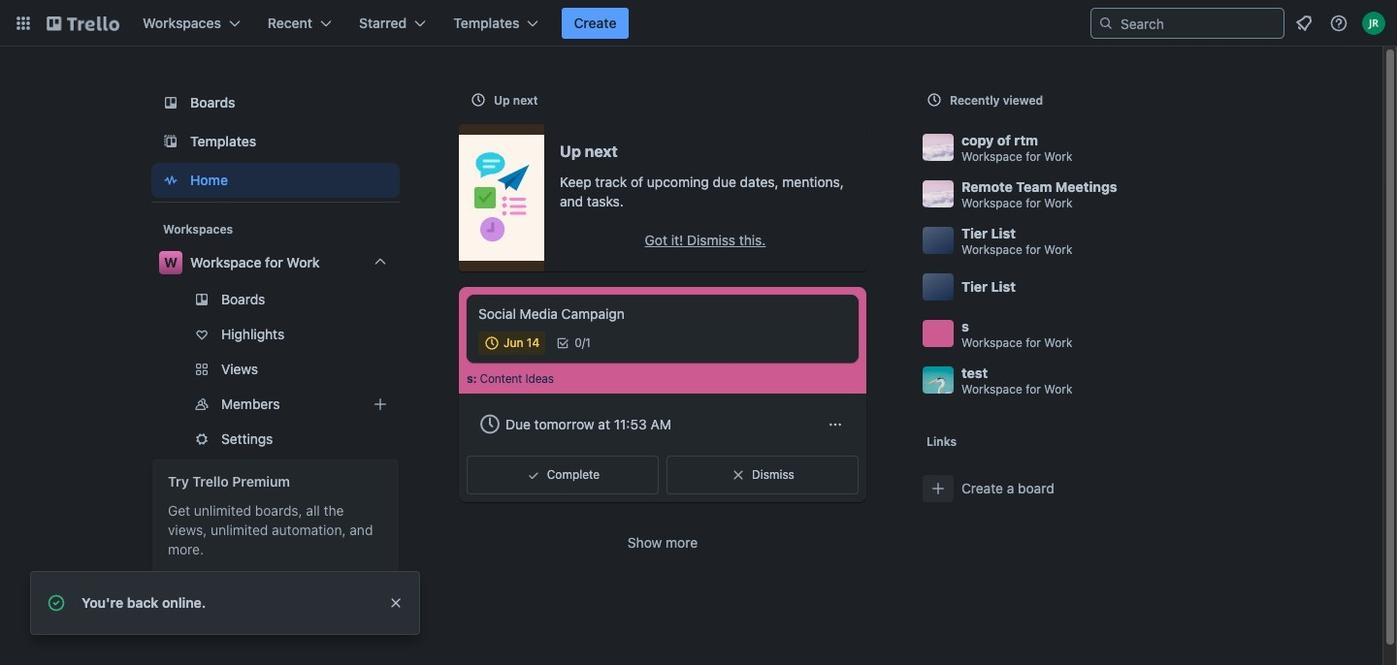 Task type: locate. For each thing, give the bounding box(es) containing it.
board image
[[159, 91, 182, 115]]

add image
[[369, 393, 392, 416]]

Search field
[[1114, 10, 1284, 37]]

online image
[[47, 594, 66, 613]]

0 notifications image
[[1293, 12, 1316, 35]]

primary element
[[0, 0, 1398, 47]]

jacob rogers (jacobrogers65) image
[[1363, 12, 1386, 35]]

open information menu image
[[1330, 14, 1349, 33]]

home image
[[159, 169, 182, 192]]



Task type: vqa. For each thing, say whether or not it's contained in the screenshot.
WORKSPACES within the "Popup Button"
no



Task type: describe. For each thing, give the bounding box(es) containing it.
back to home image
[[47, 8, 119, 39]]

dismiss flag image
[[388, 596, 404, 611]]

template board image
[[159, 130, 182, 153]]

search image
[[1099, 16, 1114, 31]]



